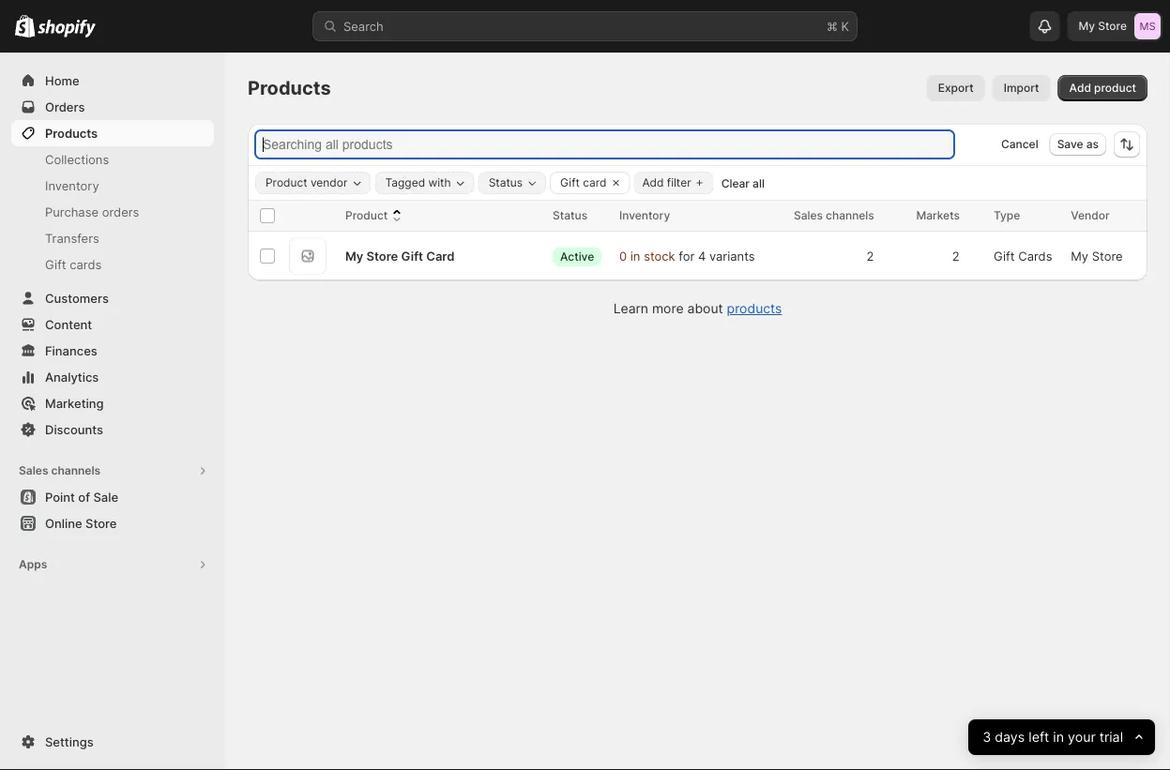 Task type: locate. For each thing, give the bounding box(es) containing it.
0 vertical spatial sales channels
[[794, 209, 875, 223]]

1 vertical spatial product
[[346, 209, 388, 223]]

status right with at the left top of the page
[[489, 176, 523, 190]]

in right left
[[1054, 730, 1065, 746]]

add left product
[[1070, 81, 1092, 95]]

0 horizontal spatial shopify image
[[15, 15, 35, 37]]

left
[[1029, 730, 1050, 746]]

1 horizontal spatial 2
[[953, 249, 961, 263]]

content
[[45, 317, 92, 332]]

add inside dropdown button
[[643, 176, 664, 190]]

1 vertical spatial sales channels
[[19, 464, 101, 478]]

0 vertical spatial inventory
[[45, 178, 99, 193]]

in right 0
[[631, 249, 641, 263]]

1 vertical spatial status
[[553, 209, 588, 223]]

1 horizontal spatial product
[[346, 209, 388, 223]]

store down sale
[[86, 516, 117, 531]]

store
[[1099, 19, 1128, 33], [367, 249, 398, 263], [1093, 249, 1124, 263], [86, 516, 117, 531]]

analytics link
[[11, 364, 214, 391]]

0 horizontal spatial in
[[631, 249, 641, 263]]

product for product vendor
[[266, 176, 308, 190]]

1 horizontal spatial in
[[1054, 730, 1065, 746]]

orders
[[45, 100, 85, 114]]

transfers
[[45, 231, 99, 246]]

1 horizontal spatial channels
[[826, 209, 875, 223]]

0 horizontal spatial products
[[45, 126, 98, 140]]

orders
[[102, 205, 139, 219]]

0 vertical spatial sales
[[794, 209, 823, 223]]

inventory link
[[11, 173, 214, 199]]

point of sale button
[[0, 485, 225, 511]]

shopify image
[[15, 15, 35, 37], [38, 19, 96, 38]]

1 horizontal spatial products
[[248, 77, 331, 100]]

⌘
[[827, 19, 838, 33]]

0 horizontal spatial add
[[643, 176, 664, 190]]

1 2 from the left
[[867, 249, 875, 263]]

variants
[[710, 249, 756, 263]]

in
[[631, 249, 641, 263], [1054, 730, 1065, 746]]

1 horizontal spatial inventory
[[620, 209, 671, 223]]

1 vertical spatial inventory
[[620, 209, 671, 223]]

1 horizontal spatial 2 button
[[943, 238, 983, 275]]

1 vertical spatial channels
[[51, 464, 101, 478]]

gift for gift card
[[561, 176, 580, 190]]

0 vertical spatial add
[[1070, 81, 1092, 95]]

apps
[[19, 558, 47, 572]]

my store left my store icon
[[1079, 19, 1128, 33]]

product down vendor
[[346, 209, 388, 223]]

status inside dropdown button
[[489, 176, 523, 190]]

analytics
[[45, 370, 99, 385]]

inventory
[[45, 178, 99, 193], [620, 209, 671, 223]]

type button
[[994, 207, 1040, 225]]

0 horizontal spatial channels
[[51, 464, 101, 478]]

0 horizontal spatial 2 button
[[858, 238, 898, 275]]

product inside button
[[346, 209, 388, 223]]

store down product button
[[367, 249, 398, 263]]

1 vertical spatial sales
[[19, 464, 48, 478]]

1 vertical spatial add
[[643, 176, 664, 190]]

0 horizontal spatial status
[[489, 176, 523, 190]]

products link
[[727, 301, 783, 317]]

0 horizontal spatial 2
[[867, 249, 875, 263]]

0 vertical spatial channels
[[826, 209, 875, 223]]

sales channels
[[794, 209, 875, 223], [19, 464, 101, 478]]

add
[[1070, 81, 1092, 95], [643, 176, 664, 190]]

product vendor
[[266, 176, 348, 190]]

1 horizontal spatial sales channels
[[794, 209, 875, 223]]

status down the gift card dropdown button
[[553, 209, 588, 223]]

my store down vendor button
[[1072, 249, 1124, 263]]

product
[[266, 176, 308, 190], [346, 209, 388, 223]]

channels up the point of sale
[[51, 464, 101, 478]]

1 horizontal spatial sales
[[794, 209, 823, 223]]

customers
[[45, 291, 109, 306]]

inventory up purchase
[[45, 178, 99, 193]]

collections link
[[11, 146, 214, 173]]

products
[[727, 301, 783, 317]]

add left filter in the top of the page
[[643, 176, 664, 190]]

channels left markets in the top of the page
[[826, 209, 875, 223]]

discounts
[[45, 423, 103, 437]]

product left vendor
[[266, 176, 308, 190]]

1 vertical spatial in
[[1054, 730, 1065, 746]]

save as button
[[1050, 133, 1107, 156]]

gift inside dropdown button
[[561, 176, 580, 190]]

save
[[1058, 138, 1084, 151]]

0 horizontal spatial sales
[[19, 464, 48, 478]]

add filter
[[643, 176, 692, 190]]

export button
[[927, 75, 986, 101]]

cancel button
[[994, 133, 1047, 156]]

point of sale link
[[11, 485, 214, 511]]

products link
[[11, 120, 214, 146]]

products
[[248, 77, 331, 100], [45, 126, 98, 140]]

my left my store icon
[[1079, 19, 1096, 33]]

inventory down add filter
[[620, 209, 671, 223]]

marketing
[[45, 396, 104, 411]]

tagged with button
[[376, 173, 474, 193]]

add product link
[[1059, 75, 1148, 101]]

2
[[867, 249, 875, 263], [953, 249, 961, 263]]

product vendor button
[[256, 173, 370, 193]]

online
[[45, 516, 82, 531]]

orders link
[[11, 94, 214, 120]]

content link
[[11, 312, 214, 338]]

my store gift card
[[346, 249, 455, 263]]

vendor
[[1072, 209, 1111, 223]]

gift card button
[[551, 173, 607, 193]]

clear all button
[[714, 172, 773, 195]]

0 horizontal spatial sales channels
[[19, 464, 101, 478]]

all
[[753, 177, 765, 190]]

my store
[[1079, 19, 1128, 33], [1072, 249, 1124, 263]]

0 vertical spatial product
[[266, 176, 308, 190]]

2 button
[[858, 238, 898, 275], [943, 238, 983, 275]]

channels
[[826, 209, 875, 223], [51, 464, 101, 478]]

card
[[583, 176, 607, 190]]

⌘ k
[[827, 19, 850, 33]]

0 vertical spatial status
[[489, 176, 523, 190]]

inventory button
[[620, 207, 689, 225]]

1 horizontal spatial add
[[1070, 81, 1092, 95]]

finances
[[45, 344, 97, 358]]

product inside dropdown button
[[266, 176, 308, 190]]

0 horizontal spatial product
[[266, 176, 308, 190]]

sale
[[93, 490, 118, 505]]

1 horizontal spatial status
[[553, 209, 588, 223]]

home link
[[11, 68, 214, 94]]

0 vertical spatial in
[[631, 249, 641, 263]]

card
[[427, 249, 455, 263]]

clear
[[722, 177, 750, 190]]



Task type: vqa. For each thing, say whether or not it's contained in the screenshot.
ADD YOUR FIRST PRODUCT group
no



Task type: describe. For each thing, give the bounding box(es) containing it.
product for product
[[346, 209, 388, 223]]

1 vertical spatial products
[[45, 126, 98, 140]]

3
[[983, 730, 992, 746]]

trial
[[1100, 730, 1124, 746]]

marketing link
[[11, 391, 214, 417]]

online store link
[[11, 511, 214, 537]]

0 horizontal spatial inventory
[[45, 178, 99, 193]]

point
[[45, 490, 75, 505]]

as
[[1087, 138, 1100, 151]]

export
[[939, 81, 974, 95]]

collections
[[45, 152, 109, 167]]

learn more about products
[[614, 301, 783, 317]]

apps button
[[11, 552, 214, 578]]

my down "vendor" on the right
[[1072, 249, 1089, 263]]

gift for gift cards
[[45, 257, 66, 272]]

cards
[[1019, 249, 1053, 263]]

sales channels inside button
[[19, 464, 101, 478]]

0 vertical spatial my store
[[1079, 19, 1128, 33]]

learn
[[614, 301, 649, 317]]

add for add product
[[1070, 81, 1092, 95]]

gift for gift cards
[[994, 249, 1016, 263]]

add filter button
[[634, 172, 714, 194]]

inventory inside inventory button
[[620, 209, 671, 223]]

k
[[842, 19, 850, 33]]

transfers link
[[11, 225, 214, 252]]

1 horizontal spatial shopify image
[[38, 19, 96, 38]]

gift cards
[[994, 249, 1053, 263]]

in inside "3 days left in your trial" dropdown button
[[1054, 730, 1065, 746]]

store inside button
[[86, 516, 117, 531]]

more
[[653, 301, 684, 317]]

4
[[699, 249, 706, 263]]

active
[[561, 250, 595, 263]]

tagged with
[[385, 176, 451, 190]]

vendor
[[311, 176, 348, 190]]

2 2 button from the left
[[943, 238, 983, 275]]

0
[[620, 249, 627, 263]]

online store
[[45, 516, 117, 531]]

my store gift card link
[[346, 247, 455, 266]]

2 2 from the left
[[953, 249, 961, 263]]

type
[[994, 209, 1021, 223]]

search
[[344, 19, 384, 33]]

settings link
[[11, 730, 214, 756]]

settings
[[45, 735, 94, 750]]

cards
[[70, 257, 102, 272]]

3 days left in your trial button
[[969, 720, 1156, 756]]

1 vertical spatial my store
[[1072, 249, 1124, 263]]

your
[[1068, 730, 1096, 746]]

home
[[45, 73, 79, 88]]

with
[[429, 176, 451, 190]]

vendor button
[[1072, 207, 1129, 225]]

purchase orders
[[45, 205, 139, 219]]

customers link
[[11, 285, 214, 312]]

purchase
[[45, 205, 99, 219]]

1 2 button from the left
[[858, 238, 898, 275]]

of
[[78, 490, 90, 505]]

gift card
[[561, 176, 607, 190]]

sales inside button
[[19, 464, 48, 478]]

cancel
[[1002, 138, 1039, 151]]

purchase orders link
[[11, 199, 214, 225]]

filter
[[667, 176, 692, 190]]

Searching all products field
[[257, 132, 953, 157]]

gift cards link
[[11, 252, 214, 278]]

about
[[688, 301, 724, 317]]

add product
[[1070, 81, 1137, 95]]

0 vertical spatial products
[[248, 77, 331, 100]]

for
[[679, 249, 695, 263]]

product button
[[346, 207, 407, 225]]

store left my store icon
[[1099, 19, 1128, 33]]

stock
[[644, 249, 676, 263]]

discounts link
[[11, 417, 214, 443]]

add for add filter
[[643, 176, 664, 190]]

online store button
[[0, 511, 225, 537]]

store down vendor button
[[1093, 249, 1124, 263]]

markets
[[917, 209, 961, 223]]

import button
[[993, 75, 1051, 101]]

tagged
[[385, 176, 425, 190]]

my store image
[[1135, 13, 1162, 39]]

my down product button
[[346, 249, 364, 263]]

0 in stock for 4 variants
[[620, 249, 756, 263]]

clear all
[[722, 177, 765, 190]]

channels inside 'sales channels' button
[[51, 464, 101, 478]]

gift cards
[[45, 257, 102, 272]]

days
[[995, 730, 1025, 746]]

3 days left in your trial
[[983, 730, 1124, 746]]

point of sale
[[45, 490, 118, 505]]

status button
[[480, 173, 546, 193]]

save as
[[1058, 138, 1100, 151]]

product
[[1095, 81, 1137, 95]]



